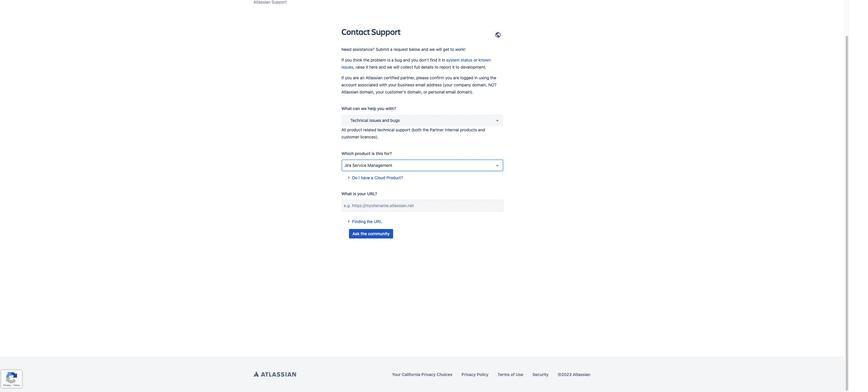 Task type: vqa. For each thing, say whether or not it's contained in the screenshot.
assistance?
yes



Task type: locate. For each thing, give the bounding box(es) containing it.
1 vertical spatial will
[[394, 65, 400, 70]]

issues inside known issues
[[342, 65, 354, 70]]

1 horizontal spatial will
[[436, 47, 442, 52]]

1 vertical spatial if
[[342, 75, 344, 80]]

and right "below"
[[422, 47, 429, 52]]

technical
[[378, 128, 395, 133]]

atlassian down account
[[342, 90, 359, 95]]

and right products
[[479, 128, 486, 133]]

if
[[342, 58, 344, 63], [342, 75, 344, 80]]

your left url?
[[358, 192, 366, 197]]

all product related technical support (both the partner internal products and customer licences).
[[342, 128, 486, 140]]

product
[[348, 128, 362, 133], [355, 151, 371, 156]]

the left the url
[[367, 220, 373, 224]]

you right help
[[378, 106, 385, 111]]

1 horizontal spatial your
[[376, 90, 384, 95]]

2 horizontal spatial to
[[456, 65, 460, 70]]

the up not
[[491, 75, 497, 80]]

0 vertical spatial or
[[474, 58, 478, 63]]

you
[[345, 58, 352, 63], [412, 58, 418, 63], [345, 75, 352, 80], [446, 75, 453, 80], [378, 106, 385, 111]]

management
[[368, 163, 393, 168]]

2 horizontal spatial it
[[453, 65, 455, 70]]

if up account
[[342, 75, 344, 80]]

1 vertical spatial email
[[446, 90, 456, 95]]

what left can
[[342, 106, 352, 111]]

a left bug
[[392, 58, 394, 63]]

2 vertical spatial we
[[361, 106, 367, 111]]

atlassian up 'associated'
[[366, 75, 383, 80]]

1 what from the top
[[342, 106, 352, 111]]

to right "get"
[[451, 47, 455, 52]]

jira service management
[[345, 163, 393, 168]]

1 vertical spatial in
[[475, 75, 478, 80]]

is left this
[[372, 151, 375, 156]]

company
[[454, 82, 471, 87]]

privacy
[[422, 373, 436, 378], [462, 373, 476, 378]]

privacy policy
[[462, 373, 489, 378]]

1 vertical spatial what
[[342, 192, 352, 197]]

1 horizontal spatial is
[[372, 151, 375, 156]]

think
[[353, 58, 363, 63]]

0 vertical spatial what
[[342, 106, 352, 111]]

1 horizontal spatial to
[[451, 47, 455, 52]]

logged
[[461, 75, 474, 80]]

and
[[422, 47, 429, 52], [403, 58, 410, 63], [379, 65, 386, 70], [383, 118, 390, 123], [479, 128, 486, 133]]

finding the url
[[352, 220, 382, 224]]

are left the an
[[353, 75, 359, 80]]

0 vertical spatial in
[[442, 58, 446, 63]]

atlassian
[[366, 75, 383, 80], [342, 90, 359, 95], [573, 373, 591, 378]]

we right can
[[361, 106, 367, 111]]

0 vertical spatial open image
[[494, 117, 501, 124]]

is left bug
[[388, 58, 391, 63]]

2 horizontal spatial is
[[388, 58, 391, 63]]

do i have a cloud product? button
[[342, 169, 407, 184]]

open image
[[494, 117, 501, 124], [494, 162, 501, 169]]

atlassian right 2023
[[573, 373, 591, 378]]

0 horizontal spatial issues
[[342, 65, 354, 70]]

it right find
[[439, 58, 441, 63]]

you up account
[[345, 75, 352, 80]]

get
[[443, 47, 450, 52]]

privacy left choices on the bottom right
[[422, 373, 436, 378]]

known
[[479, 58, 491, 63]]

in left using
[[475, 75, 478, 80]]

in
[[442, 58, 446, 63], [475, 75, 478, 80]]

a for request
[[391, 47, 393, 52]]

your down certified
[[389, 82, 397, 87]]

the right think
[[364, 58, 370, 63]]

the right (both
[[423, 128, 429, 133]]

2 horizontal spatial atlassian
[[573, 373, 591, 378]]

, raise it here and we will collect full details to report it to development.
[[354, 65, 487, 70]]

is
[[388, 58, 391, 63], [372, 151, 375, 156], [353, 192, 356, 197]]

0 horizontal spatial or
[[424, 90, 428, 95]]

not
[[489, 82, 497, 87]]

what for what is your url?
[[342, 192, 352, 197]]

1 vertical spatial issues
[[370, 118, 381, 123]]

with
[[380, 82, 388, 87]]

if you think the problem is a bug and you don't find it in system status or
[[342, 58, 479, 63]]

if down the need
[[342, 58, 344, 63]]

it left here
[[366, 65, 368, 70]]

your
[[392, 373, 401, 378]]

a right have
[[371, 176, 374, 181]]

what
[[342, 106, 352, 111], [342, 192, 352, 197]]

2 if from the top
[[342, 75, 344, 80]]

what left url?
[[342, 192, 352, 197]]

email down (your
[[446, 90, 456, 95]]

0 horizontal spatial will
[[394, 65, 400, 70]]

or up development.
[[474, 58, 478, 63]]

to down find
[[435, 65, 439, 70]]

it for , raise it here and we will collect full details to report it to development.
[[453, 65, 455, 70]]

0 horizontal spatial privacy
[[422, 373, 436, 378]]

is down do
[[353, 192, 356, 197]]

1 horizontal spatial atlassian
[[366, 75, 383, 80]]

internal
[[445, 128, 459, 133]]

are up company
[[454, 75, 460, 80]]

collect
[[401, 65, 414, 70]]

1 vertical spatial we
[[387, 65, 393, 70]]

your down with
[[376, 90, 384, 95]]

a inside the 'do i have a cloud product?' button
[[371, 176, 374, 181]]

2 vertical spatial atlassian
[[573, 373, 591, 378]]

1 horizontal spatial are
[[454, 75, 460, 80]]

domain, down using
[[473, 82, 488, 87]]

1 if from the top
[[342, 58, 344, 63]]

product up service
[[355, 151, 371, 156]]

terms of use
[[498, 373, 524, 378]]

issues up related at the left top
[[370, 118, 381, 123]]

using
[[479, 75, 490, 80]]

ask
[[353, 232, 360, 237]]

0 vertical spatial product
[[348, 128, 362, 133]]

1 horizontal spatial issues
[[370, 118, 381, 123]]

business
[[398, 82, 415, 87]]

1 horizontal spatial in
[[475, 75, 478, 80]]

we up find
[[430, 47, 435, 52]]

to for report
[[435, 65, 439, 70]]

to for work!
[[451, 47, 455, 52]]

issues
[[342, 65, 354, 70], [370, 118, 381, 123]]

,
[[354, 65, 355, 70]]

1 horizontal spatial or
[[474, 58, 478, 63]]

0 vertical spatial a
[[391, 47, 393, 52]]

1 vertical spatial product
[[355, 151, 371, 156]]

1 horizontal spatial privacy
[[462, 373, 476, 378]]

your california privacy choices link
[[392, 373, 453, 378]]

it down system
[[453, 65, 455, 70]]

2 horizontal spatial we
[[430, 47, 435, 52]]

open image for jira service management
[[494, 162, 501, 169]]

account
[[342, 82, 357, 87]]

0 vertical spatial atlassian
[[366, 75, 383, 80]]

1 vertical spatial atlassian
[[342, 90, 359, 95]]

domain, down "business"
[[408, 90, 423, 95]]

issues down think
[[342, 65, 354, 70]]

url
[[374, 220, 382, 224]]

1 vertical spatial open image
[[494, 162, 501, 169]]

to down system status link
[[456, 65, 460, 70]]

in inside "if you are an atlassian certified partner, please confirm you are logged in using the account associated with your business email address (your company domain, not atlassian domain, your customer's domain, or personal email domain)."
[[475, 75, 478, 80]]

assistance?
[[353, 47, 375, 52]]

have
[[361, 176, 370, 181]]

service
[[353, 163, 367, 168]]

domain,
[[473, 82, 488, 87], [360, 90, 375, 95], [408, 90, 423, 95]]

domain).
[[457, 90, 474, 95]]

you up "full"
[[412, 58, 418, 63]]

submit
[[376, 47, 389, 52]]

0 vertical spatial email
[[416, 82, 426, 87]]

0 vertical spatial if
[[342, 58, 344, 63]]

ask the community link
[[349, 230, 394, 239]]

1 open image from the top
[[494, 117, 501, 124]]

will down bug
[[394, 65, 400, 70]]

don't
[[420, 58, 429, 63]]

or
[[474, 58, 478, 63], [424, 90, 428, 95]]

in up report
[[442, 58, 446, 63]]

1 horizontal spatial we
[[387, 65, 393, 70]]

1 horizontal spatial email
[[446, 90, 456, 95]]

email down please
[[416, 82, 426, 87]]

0 horizontal spatial to
[[435, 65, 439, 70]]

we up certified
[[387, 65, 393, 70]]

url?
[[367, 192, 377, 197]]

to
[[451, 47, 455, 52], [435, 65, 439, 70], [456, 65, 460, 70]]

1 vertical spatial or
[[424, 90, 428, 95]]

technical
[[351, 118, 368, 123]]

2 vertical spatial is
[[353, 192, 356, 197]]

policy
[[477, 373, 489, 378]]

and down problem
[[379, 65, 386, 70]]

0 vertical spatial your
[[389, 82, 397, 87]]

if inside "if you are an atlassian certified partner, please confirm you are logged in using the account associated with your business email address (your company domain, not atlassian domain, your customer's domain, or personal email domain)."
[[342, 75, 344, 80]]

problem
[[371, 58, 386, 63]]

product up customer
[[348, 128, 362, 133]]

0 horizontal spatial are
[[353, 75, 359, 80]]

use
[[516, 373, 524, 378]]

and up collect
[[403, 58, 410, 63]]

will left "get"
[[436, 47, 442, 52]]

product inside all product related technical support (both the partner internal products and customer licences).
[[348, 128, 362, 133]]

a right 'submit'
[[391, 47, 393, 52]]

2 open image from the top
[[494, 162, 501, 169]]

if for if you are an atlassian certified partner, please confirm you are logged in using the account associated with your business email address (your company domain, not atlassian domain, your customer's domain, or personal email domain).
[[342, 75, 344, 80]]

if you are an atlassian certified partner, please confirm you are logged in using the account associated with your business email address (your company domain, not atlassian domain, your customer's domain, or personal email domain).
[[342, 75, 497, 95]]

we
[[430, 47, 435, 52], [387, 65, 393, 70], [361, 106, 367, 111]]

2 what from the top
[[342, 192, 352, 197]]

2 vertical spatial your
[[358, 192, 366, 197]]

terms of use link
[[498, 373, 524, 378]]

2 vertical spatial a
[[371, 176, 374, 181]]

0 vertical spatial issues
[[342, 65, 354, 70]]

(your
[[443, 82, 453, 87]]

need
[[342, 47, 352, 52]]

1 horizontal spatial it
[[439, 58, 441, 63]]

you up (your
[[446, 75, 453, 80]]

privacy left policy at the bottom right
[[462, 373, 476, 378]]

it
[[439, 58, 441, 63], [366, 65, 368, 70], [453, 65, 455, 70]]

or left personal
[[424, 90, 428, 95]]

domain, down 'associated'
[[360, 90, 375, 95]]



Task type: describe. For each thing, give the bounding box(es) containing it.
product for all
[[348, 128, 362, 133]]

0 horizontal spatial it
[[366, 65, 368, 70]]

product?
[[387, 176, 403, 181]]

here
[[370, 65, 378, 70]]

product for which
[[355, 151, 371, 156]]

all
[[342, 128, 346, 133]]

What is your URL? text field
[[342, 200, 504, 212]]

known issues
[[342, 58, 491, 70]]

technical issues and bugs
[[351, 118, 400, 123]]

(both
[[412, 128, 422, 133]]

finding
[[352, 220, 366, 224]]

1 horizontal spatial domain,
[[408, 90, 423, 95]]

finding the url button
[[342, 213, 386, 228]]

1 vertical spatial is
[[372, 151, 375, 156]]

which
[[342, 151, 354, 156]]

below
[[409, 47, 421, 52]]

it for if you think the problem is a bug and you don't find it in system status or
[[439, 58, 441, 63]]

ask the community
[[353, 232, 390, 237]]

2 horizontal spatial your
[[389, 82, 397, 87]]

system
[[447, 58, 460, 63]]

help
[[368, 106, 377, 111]]

0 horizontal spatial is
[[353, 192, 356, 197]]

an
[[360, 75, 365, 80]]

customer
[[342, 135, 360, 140]]

open image for technical issues and bugs
[[494, 117, 501, 124]]

california
[[402, 373, 421, 378]]

issues for technical issues and bugs
[[370, 118, 381, 123]]

can
[[353, 106, 360, 111]]

known issues link
[[342, 58, 491, 70]]

1 vertical spatial a
[[392, 58, 394, 63]]

if for if you think the problem is a bug and you don't find it in system status or
[[342, 58, 344, 63]]

security
[[533, 373, 549, 378]]

0 horizontal spatial in
[[442, 58, 446, 63]]

with?
[[386, 106, 396, 111]]

what can we help you with?
[[342, 106, 396, 111]]

bugs
[[391, 118, 400, 123]]

system status link
[[447, 58, 473, 63]]

related
[[363, 128, 377, 133]]

your california privacy choices
[[392, 373, 453, 378]]

do
[[352, 176, 358, 181]]

or inside "if you are an atlassian certified partner, please confirm you are logged in using the account associated with your business email address (your company domain, not atlassian domain, your customer's domain, or personal email domain)."
[[424, 90, 428, 95]]

the inside "if you are an atlassian certified partner, please confirm you are logged in using the account associated with your business email address (your company domain, not atlassian domain, your customer's domain, or personal email domain)."
[[491, 75, 497, 80]]

1 privacy from the left
[[422, 373, 436, 378]]

0 vertical spatial is
[[388, 58, 391, 63]]

0 vertical spatial will
[[436, 47, 442, 52]]

do i have a cloud product?
[[352, 176, 403, 181]]

0 horizontal spatial we
[[361, 106, 367, 111]]

community
[[368, 232, 390, 237]]

what is your url?
[[342, 192, 377, 197]]

confirm
[[430, 75, 445, 80]]

products
[[460, 128, 477, 133]]

0 horizontal spatial email
[[416, 82, 426, 87]]

the right ask
[[361, 232, 367, 237]]

personal
[[429, 90, 445, 95]]

i
[[359, 176, 360, 181]]

support
[[396, 128, 411, 133]]

0 horizontal spatial atlassian
[[342, 90, 359, 95]]

find
[[430, 58, 438, 63]]

2023
[[562, 373, 572, 378]]

2 privacy from the left
[[462, 373, 476, 378]]

please
[[417, 75, 429, 80]]

customer's
[[385, 90, 407, 95]]

request
[[394, 47, 408, 52]]

partner
[[430, 128, 444, 133]]

certified
[[384, 75, 400, 80]]

details
[[421, 65, 434, 70]]

for?
[[385, 151, 392, 156]]

the inside all product related technical support (both the partner internal products and customer licences).
[[423, 128, 429, 133]]

work!
[[456, 47, 466, 52]]

which product is this for?
[[342, 151, 392, 156]]

privacy policy link
[[462, 373, 489, 378]]

address
[[427, 82, 442, 87]]

associated
[[358, 82, 378, 87]]

licences).
[[361, 135, 379, 140]]

issues for known issues
[[342, 65, 354, 70]]

and left bugs
[[383, 118, 390, 123]]

partner,
[[401, 75, 416, 80]]

0 vertical spatial we
[[430, 47, 435, 52]]

1 vertical spatial your
[[376, 90, 384, 95]]

full
[[415, 65, 420, 70]]

terms
[[498, 373, 510, 378]]

1 are from the left
[[353, 75, 359, 80]]

support
[[372, 26, 401, 37]]

the inside button
[[367, 220, 373, 224]]

bug
[[395, 58, 402, 63]]

cloud
[[375, 176, 386, 181]]

what for what can we help you with?
[[342, 106, 352, 111]]

security link
[[533, 373, 549, 378]]

choices
[[437, 373, 453, 378]]

atlassian logo image
[[254, 372, 296, 377]]

0 horizontal spatial domain,
[[360, 90, 375, 95]]

2 are from the left
[[454, 75, 460, 80]]

contact support
[[342, 26, 401, 37]]

report
[[440, 65, 452, 70]]

2 horizontal spatial domain,
[[473, 82, 488, 87]]

and inside all product related technical support (both the partner internal products and customer licences).
[[479, 128, 486, 133]]

you left think
[[345, 58, 352, 63]]

2023 atlassian
[[562, 373, 591, 378]]

0 horizontal spatial your
[[358, 192, 366, 197]]

a for cloud
[[371, 176, 374, 181]]

need assistance? submit a request below and we will get to work!
[[342, 47, 466, 52]]

raise
[[356, 65, 365, 70]]

status
[[461, 58, 473, 63]]



